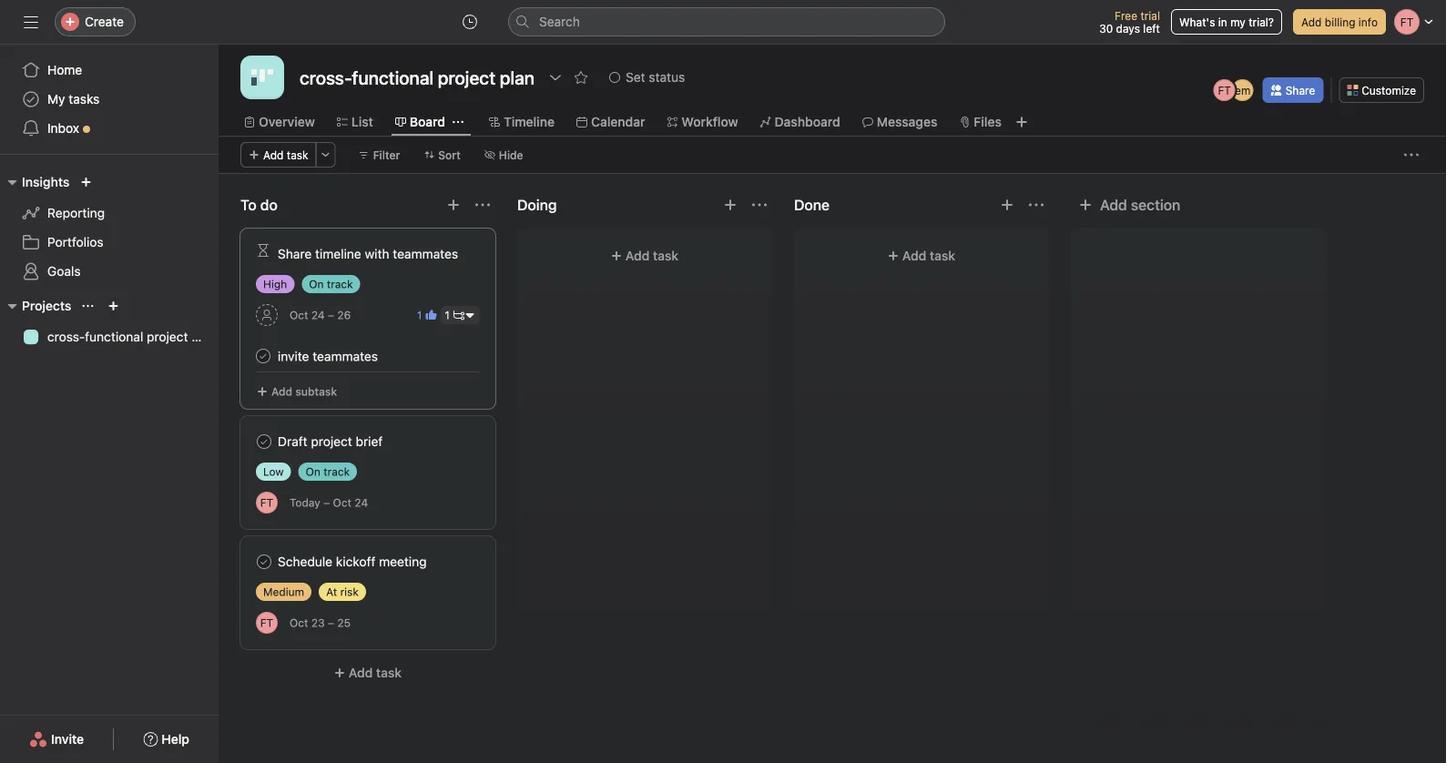 Task type: describe. For each thing, give the bounding box(es) containing it.
board link
[[395, 112, 445, 132]]

1 vertical spatial –
[[323, 496, 330, 509]]

timeline
[[315, 246, 361, 261]]

at risk
[[326, 586, 359, 598]]

dashboard link
[[760, 112, 840, 132]]

add task image for doing
[[723, 198, 738, 212]]

search
[[539, 14, 580, 29]]

done
[[794, 196, 830, 214]]

files link
[[959, 112, 1002, 132]]

customize
[[1362, 84, 1416, 97]]

1 vertical spatial 24
[[355, 496, 368, 509]]

oct 24 – 26
[[290, 309, 351, 321]]

0 vertical spatial 24
[[311, 309, 325, 321]]

create
[[85, 14, 124, 29]]

goals
[[47, 264, 81, 279]]

inbox link
[[11, 114, 208, 143]]

invite teammates
[[278, 349, 378, 364]]

oct 23 – 25
[[290, 617, 351, 629]]

add task image for to do
[[446, 198, 461, 212]]

filter
[[373, 148, 400, 161]]

low
[[263, 465, 284, 478]]

what's in my trial? button
[[1171, 9, 1282, 35]]

board image
[[251, 66, 273, 88]]

on track for timeline
[[309, 278, 353, 291]]

add to starred image
[[574, 70, 588, 85]]

projects button
[[0, 295, 71, 317]]

meeting
[[379, 554, 427, 569]]

calendar
[[591, 114, 645, 129]]

global element
[[0, 45, 219, 154]]

0 vertical spatial project
[[147, 329, 188, 344]]

oct for schedule
[[290, 617, 308, 629]]

my
[[1230, 15, 1246, 28]]

Completed checkbox
[[253, 551, 275, 573]]

home link
[[11, 56, 208, 85]]

0 vertical spatial teammates
[[393, 246, 458, 261]]

search list box
[[508, 7, 945, 36]]

add subtask button
[[249, 379, 345, 404]]

what's
[[1179, 15, 1215, 28]]

0 vertical spatial completed image
[[252, 345, 274, 367]]

on for project
[[306, 465, 321, 478]]

tab actions image
[[453, 117, 464, 127]]

new project or portfolio image
[[108, 301, 119, 311]]

customize button
[[1339, 77, 1424, 103]]

0 vertical spatial completed checkbox
[[252, 345, 274, 367]]

track for project
[[324, 465, 350, 478]]

0 vertical spatial ft
[[1218, 84, 1231, 97]]

in
[[1218, 15, 1227, 28]]

add task image
[[1000, 198, 1015, 212]]

add section
[[1100, 196, 1181, 214]]

list
[[351, 114, 373, 129]]

search button
[[508, 7, 945, 36]]

schedule
[[278, 554, 332, 569]]

today
[[290, 496, 320, 509]]

show options image
[[548, 70, 563, 85]]

functional
[[85, 329, 143, 344]]

26
[[337, 309, 351, 321]]

25
[[337, 617, 351, 629]]

share button
[[1263, 77, 1323, 103]]

to do
[[240, 196, 278, 214]]

list link
[[337, 112, 373, 132]]

ft for schedule kickoff meeting
[[260, 617, 273, 629]]

more section actions image for doing
[[752, 198, 767, 212]]

insights
[[22, 174, 70, 189]]

– for timeline
[[328, 309, 334, 321]]

kickoff
[[336, 554, 376, 569]]

23
[[311, 617, 325, 629]]

portfolios
[[47, 235, 103, 250]]

cross-functional project plan
[[47, 329, 216, 344]]

draft project brief
[[278, 434, 383, 449]]

home
[[47, 62, 82, 77]]

set status button
[[601, 65, 693, 90]]

completed image for draft project brief
[[253, 431, 275, 453]]

overview
[[259, 114, 315, 129]]

sort button
[[416, 142, 469, 168]]

ft button for draft project brief
[[256, 492, 278, 514]]

goals link
[[11, 257, 208, 286]]

my tasks link
[[11, 85, 208, 114]]

ft for draft project brief
[[260, 496, 273, 509]]

medium
[[263, 586, 304, 598]]

my
[[47, 92, 65, 107]]

add tab image
[[1014, 115, 1029, 129]]

draft
[[278, 434, 307, 449]]

0 horizontal spatial teammates
[[313, 349, 378, 364]]

tasks
[[69, 92, 100, 107]]

hide button
[[476, 142, 531, 168]]

board
[[410, 114, 445, 129]]

hide
[[499, 148, 523, 161]]

high
[[263, 278, 287, 291]]

what's in my trial?
[[1179, 15, 1274, 28]]

workflow
[[682, 114, 738, 129]]

more section actions image for to do
[[475, 198, 490, 212]]



Task type: locate. For each thing, give the bounding box(es) containing it.
trial?
[[1249, 15, 1274, 28]]

completed image up medium
[[253, 551, 275, 573]]

more section actions image left done
[[752, 198, 767, 212]]

Completed checkbox
[[252, 345, 274, 367], [253, 431, 275, 453]]

with
[[365, 246, 389, 261]]

ft button down low
[[256, 492, 278, 514]]

0 horizontal spatial project
[[147, 329, 188, 344]]

overview link
[[244, 112, 315, 132]]

share
[[1286, 84, 1315, 97], [278, 246, 312, 261]]

24 left '26'
[[311, 309, 325, 321]]

1 1 button from the left
[[413, 306, 440, 324]]

risk
[[340, 586, 359, 598]]

0 vertical spatial oct
[[290, 309, 308, 321]]

1 horizontal spatial project
[[311, 434, 352, 449]]

None text field
[[295, 61, 539, 94]]

project left the brief
[[311, 434, 352, 449]]

24 right today
[[355, 496, 368, 509]]

plan
[[191, 329, 216, 344]]

2 ft button from the top
[[256, 612, 278, 634]]

1 horizontal spatial 24
[[355, 496, 368, 509]]

workflow link
[[667, 112, 738, 132]]

projects
[[22, 298, 71, 313]]

add task image
[[446, 198, 461, 212], [723, 198, 738, 212]]

1 ft button from the top
[[256, 492, 278, 514]]

projects element
[[0, 290, 219, 355]]

portfolios link
[[11, 228, 208, 257]]

0 horizontal spatial 24
[[311, 309, 325, 321]]

cross-functional project plan link
[[11, 322, 216, 352]]

1 vertical spatial ft
[[260, 496, 273, 509]]

left
[[1143, 22, 1160, 35]]

completed image left invite
[[252, 345, 274, 367]]

0 vertical spatial –
[[328, 309, 334, 321]]

24
[[311, 309, 325, 321], [355, 496, 368, 509]]

add billing info button
[[1293, 9, 1386, 35]]

more section actions image
[[475, 198, 490, 212], [752, 198, 767, 212], [1029, 198, 1044, 212]]

invite
[[278, 349, 309, 364]]

messages link
[[862, 112, 937, 132]]

add section button
[[1071, 189, 1188, 221]]

0 horizontal spatial more section actions image
[[475, 198, 490, 212]]

track for timeline
[[327, 278, 353, 291]]

help
[[161, 732, 189, 747]]

share inside button
[[1286, 84, 1315, 97]]

new image
[[80, 177, 91, 188]]

completed image for schedule kickoff meeting
[[253, 551, 275, 573]]

set
[[626, 70, 645, 85]]

on up the oct 24 – 26
[[309, 278, 324, 291]]

1 vertical spatial on track
[[306, 465, 350, 478]]

show options, current sort, top image
[[82, 301, 93, 311]]

1 vertical spatial completed image
[[253, 431, 275, 453]]

1 1 from the left
[[417, 309, 422, 321]]

today – oct 24
[[290, 496, 368, 509]]

1 vertical spatial completed checkbox
[[253, 431, 275, 453]]

add subtask
[[271, 385, 337, 398]]

– left 25 in the left bottom of the page
[[328, 617, 334, 629]]

0 vertical spatial on
[[309, 278, 324, 291]]

more actions image
[[320, 149, 331, 160]]

insights element
[[0, 166, 219, 290]]

more section actions image for done
[[1029, 198, 1044, 212]]

share for share timeline with teammates
[[278, 246, 312, 261]]

history image
[[463, 15, 477, 29]]

on track down draft project brief
[[306, 465, 350, 478]]

more section actions image down hide dropdown button
[[475, 198, 490, 212]]

trial
[[1141, 9, 1160, 22]]

completed checkbox left draft
[[253, 431, 275, 453]]

– left '26'
[[328, 309, 334, 321]]

2 vertical spatial completed image
[[253, 551, 275, 573]]

info
[[1359, 15, 1378, 28]]

ft button down medium
[[256, 612, 278, 634]]

oct right today
[[333, 496, 352, 509]]

2 vertical spatial –
[[328, 617, 334, 629]]

share timeline with teammates
[[278, 246, 458, 261]]

add task button
[[240, 142, 317, 168], [528, 240, 761, 272], [805, 240, 1038, 272], [240, 657, 495, 689]]

timeline
[[504, 114, 555, 129]]

1 horizontal spatial more section actions image
[[752, 198, 767, 212]]

1
[[417, 309, 422, 321], [445, 309, 450, 321]]

on
[[309, 278, 324, 291], [306, 465, 321, 478]]

share right em
[[1286, 84, 1315, 97]]

2 1 button from the left
[[440, 306, 480, 324]]

0 horizontal spatial share
[[278, 246, 312, 261]]

schedule kickoff meeting
[[278, 554, 427, 569]]

– for kickoff
[[328, 617, 334, 629]]

1 vertical spatial teammates
[[313, 349, 378, 364]]

add
[[1301, 15, 1322, 28], [263, 148, 284, 161], [1100, 196, 1127, 214], [626, 248, 650, 263], [902, 248, 926, 263], [271, 385, 292, 398], [349, 665, 373, 680]]

add billing info
[[1301, 15, 1378, 28]]

0 vertical spatial on track
[[309, 278, 353, 291]]

–
[[328, 309, 334, 321], [323, 496, 330, 509], [328, 617, 334, 629]]

oct for share
[[290, 309, 308, 321]]

2 vertical spatial oct
[[290, 617, 308, 629]]

1 vertical spatial project
[[311, 434, 352, 449]]

doing
[[517, 196, 557, 214]]

task
[[287, 148, 308, 161], [653, 248, 679, 263], [930, 248, 955, 263], [376, 665, 402, 680]]

calendar link
[[576, 112, 645, 132]]

completed image left draft
[[253, 431, 275, 453]]

30
[[1099, 22, 1113, 35]]

my tasks
[[47, 92, 100, 107]]

1 horizontal spatial 1
[[445, 309, 450, 321]]

oct up invite
[[290, 309, 308, 321]]

2 1 from the left
[[445, 309, 450, 321]]

0 vertical spatial share
[[1286, 84, 1315, 97]]

section
[[1131, 196, 1181, 214]]

on up today
[[306, 465, 321, 478]]

reporting
[[47, 205, 105, 220]]

at
[[326, 586, 337, 598]]

more section actions image right add task icon
[[1029, 198, 1044, 212]]

track down draft project brief
[[324, 465, 350, 478]]

files
[[974, 114, 1002, 129]]

2 horizontal spatial more section actions image
[[1029, 198, 1044, 212]]

filter button
[[350, 142, 408, 168]]

1 add task image from the left
[[446, 198, 461, 212]]

track down timeline
[[327, 278, 353, 291]]

invite
[[51, 732, 84, 747]]

ft down low
[[260, 496, 273, 509]]

teammates
[[393, 246, 458, 261], [313, 349, 378, 364]]

completed image
[[252, 345, 274, 367], [253, 431, 275, 453], [253, 551, 275, 573]]

ft button
[[256, 492, 278, 514], [256, 612, 278, 634]]

track
[[327, 278, 353, 291], [324, 465, 350, 478]]

1 vertical spatial ft button
[[256, 612, 278, 634]]

messages
[[877, 114, 937, 129]]

status
[[649, 70, 685, 85]]

add task image left done
[[723, 198, 738, 212]]

2 add task image from the left
[[723, 198, 738, 212]]

2 vertical spatial ft
[[260, 617, 273, 629]]

on for timeline
[[309, 278, 324, 291]]

insights button
[[0, 171, 70, 193]]

more actions image
[[1404, 148, 1419, 162]]

1 vertical spatial track
[[324, 465, 350, 478]]

on track for project
[[306, 465, 350, 478]]

0 vertical spatial track
[[327, 278, 353, 291]]

billing
[[1325, 15, 1356, 28]]

days
[[1116, 22, 1140, 35]]

reporting link
[[11, 199, 208, 228]]

completed checkbox left invite
[[252, 345, 274, 367]]

dependencies image
[[256, 243, 270, 258]]

share for share
[[1286, 84, 1315, 97]]

teammates down '26'
[[313, 349, 378, 364]]

project left plan
[[147, 329, 188, 344]]

ft button for schedule kickoff meeting
[[256, 612, 278, 634]]

ft down medium
[[260, 617, 273, 629]]

1 vertical spatial oct
[[333, 496, 352, 509]]

ft
[[1218, 84, 1231, 97], [260, 496, 273, 509], [260, 617, 273, 629]]

on track down timeline
[[309, 278, 353, 291]]

1 horizontal spatial teammates
[[393, 246, 458, 261]]

teammates right with
[[393, 246, 458, 261]]

0 horizontal spatial add task image
[[446, 198, 461, 212]]

share right dependencies 'icon'
[[278, 246, 312, 261]]

add task image down sort
[[446, 198, 461, 212]]

set status
[[626, 70, 685, 85]]

1 vertical spatial share
[[278, 246, 312, 261]]

ft left em
[[1218, 84, 1231, 97]]

brief
[[356, 434, 383, 449]]

2 more section actions image from the left
[[752, 198, 767, 212]]

invite button
[[17, 723, 96, 756]]

free trial 30 days left
[[1099, 9, 1160, 35]]

create button
[[55, 7, 136, 36]]

free
[[1115, 9, 1137, 22]]

1 vertical spatial on
[[306, 465, 321, 478]]

1 horizontal spatial add task image
[[723, 198, 738, 212]]

help button
[[131, 723, 201, 756]]

oct left the 23
[[290, 617, 308, 629]]

cross-
[[47, 329, 85, 344]]

– right today
[[323, 496, 330, 509]]

add task
[[263, 148, 308, 161], [626, 248, 679, 263], [902, 248, 955, 263], [349, 665, 402, 680]]

1 more section actions image from the left
[[475, 198, 490, 212]]

0 horizontal spatial 1
[[417, 309, 422, 321]]

em
[[1235, 84, 1251, 97]]

1 horizontal spatial share
[[1286, 84, 1315, 97]]

project
[[147, 329, 188, 344], [311, 434, 352, 449]]

0 vertical spatial ft button
[[256, 492, 278, 514]]

1 button
[[413, 306, 440, 324], [440, 306, 480, 324]]

sort
[[438, 148, 461, 161]]

hide sidebar image
[[24, 15, 38, 29]]

3 more section actions image from the left
[[1029, 198, 1044, 212]]



Task type: vqa. For each thing, say whether or not it's contained in the screenshot.
List
yes



